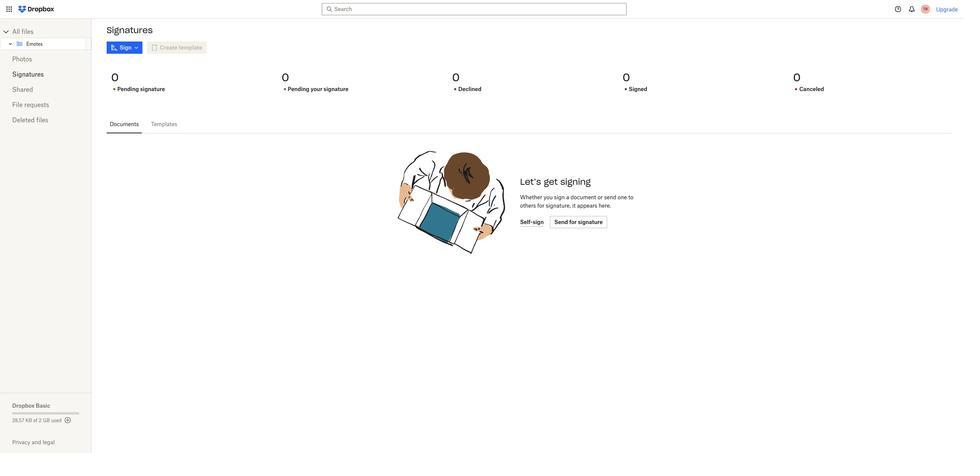 Task type: describe. For each thing, give the bounding box(es) containing it.
send for signature button
[[550, 216, 608, 228]]

signing
[[561, 176, 591, 187]]

photos
[[12, 55, 32, 63]]

deleted files link
[[12, 112, 79, 128]]

0 for declined
[[453, 71, 460, 84]]

signature for pending your signature
[[324, 86, 349, 92]]

file
[[12, 101, 23, 109]]

privacy and legal link
[[12, 439, 91, 446]]

deleted
[[12, 116, 35, 124]]

canceled
[[800, 86, 825, 92]]

all files link
[[12, 26, 91, 38]]

sign inside button
[[533, 219, 544, 225]]

0 for pending your signature
[[282, 71, 289, 84]]

shared link
[[12, 82, 79, 97]]

pending for pending your signature
[[288, 86, 310, 92]]

get
[[544, 176, 558, 187]]

to
[[629, 194, 634, 201]]

legal
[[43, 439, 55, 446]]

files for all files
[[22, 28, 34, 35]]

requests
[[24, 101, 49, 109]]

0 for pending signature
[[111, 71, 119, 84]]

send
[[605, 194, 617, 201]]

let's get signing
[[521, 176, 591, 187]]

self-sign
[[521, 219, 544, 225]]

dropbox logo - go to the homepage image
[[15, 3, 57, 15]]

or
[[598, 194, 603, 201]]

tb button
[[920, 3, 932, 15]]

sign button
[[107, 42, 142, 54]]

upgrade link
[[937, 6, 959, 12]]

global header element
[[0, 0, 965, 19]]

let's
[[521, 176, 542, 187]]

used
[[51, 418, 62, 423]]

self-
[[521, 219, 533, 225]]

your
[[311, 86, 323, 92]]

emotes
[[26, 41, 43, 47]]

2
[[39, 418, 42, 423]]

photos link
[[12, 51, 79, 67]]

for inside "button"
[[570, 219, 577, 225]]

whether you sign a document or send one to others for signature, it appears here.
[[521, 194, 634, 209]]

whether
[[521, 194, 543, 201]]

documents tab
[[107, 115, 142, 133]]

tab list containing documents
[[107, 115, 953, 133]]

shared
[[12, 86, 33, 93]]

dropbox
[[12, 403, 35, 409]]

here.
[[599, 202, 612, 209]]

you
[[544, 194, 553, 201]]

pending signature
[[117, 86, 165, 92]]

0 for canceled
[[794, 71, 801, 84]]

basic
[[36, 403, 50, 409]]

one
[[618, 194, 627, 201]]

pending for pending signature
[[117, 86, 139, 92]]

signature for send for signature
[[578, 219, 603, 225]]

0 horizontal spatial signature
[[140, 86, 165, 92]]

a
[[567, 194, 570, 201]]



Task type: locate. For each thing, give the bounding box(es) containing it.
sign left a
[[555, 194, 565, 201]]

all files tree
[[1, 26, 91, 50]]

0 horizontal spatial signatures
[[12, 71, 44, 78]]

1 vertical spatial sign
[[533, 219, 544, 225]]

for down you
[[538, 202, 545, 209]]

0 vertical spatial sign
[[555, 194, 565, 201]]

1 horizontal spatial signatures
[[107, 25, 153, 35]]

for right send
[[570, 219, 577, 225]]

signature up templates
[[140, 86, 165, 92]]

pending your signature
[[288, 86, 349, 92]]

5 0 from the left
[[794, 71, 801, 84]]

signature down appears
[[578, 219, 603, 225]]

get more space image
[[63, 416, 72, 425]]

appears
[[578, 202, 598, 209]]

all
[[12, 28, 20, 35]]

pending left your
[[288, 86, 310, 92]]

1 vertical spatial files
[[36, 116, 48, 124]]

all files
[[12, 28, 34, 35]]

0 up the "pending your signature" at the left top
[[282, 71, 289, 84]]

2 pending from the left
[[288, 86, 310, 92]]

28.57 kb of 2 gb used
[[12, 418, 62, 423]]

self-sign button
[[521, 218, 544, 227]]

1 horizontal spatial sign
[[555, 194, 565, 201]]

signatures up shared
[[12, 71, 44, 78]]

and
[[32, 439, 41, 446]]

4 0 from the left
[[623, 71, 631, 84]]

for inside whether you sign a document or send one to others for signature, it appears here.
[[538, 202, 545, 209]]

file requests link
[[12, 97, 79, 112]]

privacy and legal
[[12, 439, 55, 446]]

sign down "others" on the right of page
[[533, 219, 544, 225]]

1 vertical spatial signatures
[[12, 71, 44, 78]]

1 pending from the left
[[117, 86, 139, 92]]

of
[[33, 418, 38, 423]]

0 horizontal spatial files
[[22, 28, 34, 35]]

upgrade
[[937, 6, 959, 12]]

pending
[[117, 86, 139, 92], [288, 86, 310, 92]]

0 horizontal spatial pending
[[117, 86, 139, 92]]

for
[[538, 202, 545, 209], [570, 219, 577, 225]]

0 up canceled
[[794, 71, 801, 84]]

1 horizontal spatial signature
[[324, 86, 349, 92]]

0
[[111, 71, 119, 84], [282, 71, 289, 84], [453, 71, 460, 84], [623, 71, 631, 84], [794, 71, 801, 84]]

others
[[521, 202, 536, 209]]

it
[[573, 202, 576, 209]]

document
[[571, 194, 597, 201]]

signature inside "button"
[[578, 219, 603, 225]]

files inside tree
[[22, 28, 34, 35]]

Search in folder "Dropbox" text field
[[334, 5, 613, 13]]

0 up declined at the left of the page
[[453, 71, 460, 84]]

0 vertical spatial signatures
[[107, 25, 153, 35]]

sign
[[120, 44, 132, 51]]

files down file requests link
[[36, 116, 48, 124]]

deleted files
[[12, 116, 48, 124]]

kb
[[25, 418, 32, 423]]

gb
[[43, 418, 50, 423]]

0 vertical spatial files
[[22, 28, 34, 35]]

0 for signed
[[623, 71, 631, 84]]

0 horizontal spatial sign
[[533, 219, 544, 225]]

0 vertical spatial for
[[538, 202, 545, 209]]

signed
[[629, 86, 648, 92]]

pending up documents
[[117, 86, 139, 92]]

files for deleted files
[[36, 116, 48, 124]]

1 horizontal spatial files
[[36, 116, 48, 124]]

sign inside whether you sign a document or send one to others for signature, it appears here.
[[555, 194, 565, 201]]

send for signature
[[555, 219, 603, 225]]

1 0 from the left
[[111, 71, 119, 84]]

templates tab
[[148, 115, 180, 133]]

files
[[22, 28, 34, 35], [36, 116, 48, 124]]

tb
[[924, 6, 929, 11]]

2 0 from the left
[[282, 71, 289, 84]]

0 up signed
[[623, 71, 631, 84]]

signatures link
[[12, 67, 79, 82]]

signature,
[[546, 202, 571, 209]]

2 horizontal spatial signature
[[578, 219, 603, 225]]

dropbox basic
[[12, 403, 50, 409]]

0 up pending signature
[[111, 71, 119, 84]]

tab list
[[107, 115, 953, 133]]

signatures
[[107, 25, 153, 35], [12, 71, 44, 78]]

signature right your
[[324, 86, 349, 92]]

sign
[[555, 194, 565, 201], [533, 219, 544, 225]]

privacy
[[12, 439, 30, 446]]

file requests
[[12, 101, 49, 109]]

documents
[[110, 121, 139, 127]]

1 horizontal spatial pending
[[288, 86, 310, 92]]

3 0 from the left
[[453, 71, 460, 84]]

templates
[[151, 121, 177, 127]]

1 horizontal spatial for
[[570, 219, 577, 225]]

emotes link
[[16, 39, 84, 48]]

28.57
[[12, 418, 24, 423]]

files right all
[[22, 28, 34, 35]]

1 vertical spatial for
[[570, 219, 577, 225]]

signatures up sign
[[107, 25, 153, 35]]

declined
[[459, 86, 482, 92]]

signature
[[140, 86, 165, 92], [324, 86, 349, 92], [578, 219, 603, 225]]

send
[[555, 219, 568, 225]]

0 horizontal spatial for
[[538, 202, 545, 209]]



Task type: vqa. For each thing, say whether or not it's contained in the screenshot.
'Heading'
no



